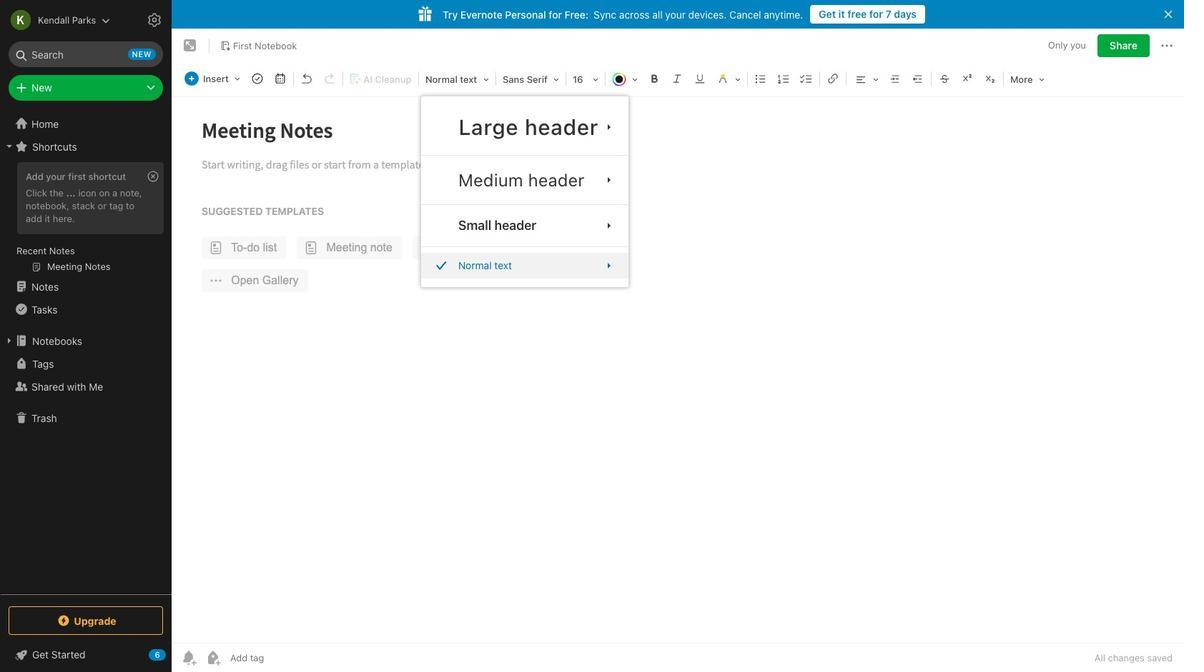 Task type: locate. For each thing, give the bounding box(es) containing it.
get inside get it free for 7 days button
[[819, 8, 836, 20]]

header for medium header
[[528, 170, 585, 190]]

your
[[665, 8, 686, 20], [46, 171, 66, 182]]

share button
[[1098, 34, 1150, 57]]

upgrade
[[74, 615, 116, 628]]

[object object] field up normal text menu item
[[421, 211, 628, 241]]

small header
[[458, 218, 537, 233]]

click to collapse image
[[166, 646, 177, 664]]

group
[[0, 158, 171, 281]]

header right small
[[495, 218, 537, 233]]

outdent image
[[908, 69, 928, 89]]

task image
[[247, 69, 267, 89]]

notes up tasks
[[31, 281, 59, 293]]

get it free for 7 days button
[[810, 5, 925, 24]]

1 horizontal spatial for
[[870, 8, 883, 20]]

on
[[99, 187, 110, 199]]

get inside help and learning task checklist field
[[32, 649, 49, 661]]

header
[[525, 114, 598, 139], [528, 170, 585, 190], [495, 218, 537, 233]]

2 vertical spatial header
[[495, 218, 537, 233]]

1 horizontal spatial get
[[819, 8, 836, 20]]

your up 'the'
[[46, 171, 66, 182]]

tasks
[[31, 304, 58, 316]]

the
[[50, 187, 64, 199]]

kendall
[[38, 14, 70, 25]]

medium header
[[458, 170, 585, 190]]

0 horizontal spatial it
[[45, 213, 50, 224]]

get for get it free for 7 days
[[819, 8, 836, 20]]

for for free:
[[549, 8, 562, 20]]

0 horizontal spatial for
[[549, 8, 562, 20]]

calendar event image
[[270, 69, 290, 89]]

2 vertical spatial [object object] field
[[421, 253, 628, 279]]

here.
[[53, 213, 75, 224]]

personal
[[505, 8, 546, 20]]

header inside medium header link
[[528, 170, 585, 190]]

1 vertical spatial it
[[45, 213, 50, 224]]

parks
[[72, 14, 96, 25]]

[object object] field down sans serif
[[421, 105, 628, 150]]

upgrade button
[[9, 607, 163, 636]]

1 vertical spatial your
[[46, 171, 66, 182]]

stack
[[72, 200, 95, 212]]

click
[[26, 187, 47, 199]]

0 vertical spatial get
[[819, 8, 836, 20]]

0 vertical spatial normal text
[[425, 74, 477, 85]]

Alignment field
[[848, 69, 884, 89]]

tags button
[[0, 353, 171, 375]]

normal text up large
[[425, 74, 477, 85]]

it left free
[[839, 8, 845, 20]]

normal down try
[[425, 74, 458, 85]]

get for get started
[[32, 649, 49, 661]]

try
[[443, 8, 458, 20]]

subscript image
[[980, 69, 1000, 89]]

for inside button
[[870, 8, 883, 20]]

days
[[894, 8, 917, 20]]

started
[[51, 649, 86, 661]]

header up small header link
[[528, 170, 585, 190]]

1 vertical spatial normal text
[[458, 260, 512, 272]]

sans serif
[[503, 74, 548, 85]]

1 horizontal spatial it
[[839, 8, 845, 20]]

1 [object object] field from the top
[[421, 105, 628, 150]]

a
[[112, 187, 117, 199]]

checklist image
[[797, 69, 817, 89]]

notes link
[[0, 275, 171, 298]]

1 for from the left
[[870, 8, 883, 20]]

3 [object object] field from the top
[[421, 253, 628, 279]]

shared
[[31, 381, 64, 393]]

tree containing home
[[0, 112, 172, 594]]

normal down small
[[458, 260, 492, 272]]

more
[[1010, 74, 1033, 85]]

1 horizontal spatial text
[[494, 260, 512, 272]]

1 vertical spatial normal
[[458, 260, 492, 272]]

first notebook button
[[215, 36, 302, 56]]

Search text field
[[19, 41, 153, 67]]

new
[[31, 82, 52, 94]]

shared with me link
[[0, 375, 171, 398]]

all changes saved
[[1095, 653, 1173, 664]]

Font size field
[[568, 69, 604, 89]]

group containing add your first shortcut
[[0, 158, 171, 281]]

header down 16
[[525, 114, 598, 139]]

0 horizontal spatial get
[[32, 649, 49, 661]]

get
[[819, 8, 836, 20], [32, 649, 49, 661]]

changes
[[1108, 653, 1145, 664]]

0 horizontal spatial text
[[460, 74, 477, 85]]

for
[[870, 8, 883, 20], [549, 8, 562, 20]]

or
[[98, 200, 107, 212]]

2 [object object] field from the top
[[421, 211, 628, 241]]

normal text
[[425, 74, 477, 85], [458, 260, 512, 272]]

normal text link
[[421, 253, 628, 279]]

0 horizontal spatial your
[[46, 171, 66, 182]]

text
[[460, 74, 477, 85], [494, 260, 512, 272]]

6
[[155, 651, 160, 660]]

Highlight field
[[712, 69, 746, 89]]

Font color field
[[607, 69, 643, 89]]

expand note image
[[182, 37, 199, 54]]

0 vertical spatial [object object] field
[[421, 105, 628, 150]]

normal
[[425, 74, 458, 85], [458, 260, 492, 272]]

serif
[[527, 74, 548, 85]]

kendall parks
[[38, 14, 96, 25]]

header inside large header 'link'
[[525, 114, 598, 139]]

1 vertical spatial get
[[32, 649, 49, 661]]

settings image
[[146, 11, 163, 29]]

normal text inside normal text field
[[425, 74, 477, 85]]

normal text down small
[[458, 260, 512, 272]]

shared with me
[[31, 381, 103, 393]]

large header link
[[421, 105, 628, 150]]

indent image
[[885, 69, 905, 89]]

16
[[573, 74, 583, 85]]

large header
[[458, 114, 598, 139]]

0 vertical spatial your
[[665, 8, 686, 20]]

your right all at the top right
[[665, 8, 686, 20]]

[object Object] field
[[421, 105, 628, 150], [421, 211, 628, 241], [421, 253, 628, 279]]

anytime.
[[764, 8, 803, 20]]

1 vertical spatial text
[[494, 260, 512, 272]]

1 horizontal spatial normal
[[458, 260, 492, 272]]

1 vertical spatial [object object] field
[[421, 211, 628, 241]]

header for small header
[[495, 218, 537, 233]]

notes
[[49, 245, 75, 257], [31, 281, 59, 293]]

0 vertical spatial header
[[525, 114, 598, 139]]

0 vertical spatial it
[[839, 8, 845, 20]]

[object object] field down small header link
[[421, 253, 628, 279]]

notes right the recent
[[49, 245, 75, 257]]

for for 7
[[870, 8, 883, 20]]

notebook
[[255, 40, 297, 51]]

text down small header
[[494, 260, 512, 272]]

header for large header
[[525, 114, 598, 139]]

share
[[1110, 39, 1138, 51]]

cancel
[[730, 8, 761, 20]]

tags
[[32, 358, 54, 370]]

notebooks link
[[0, 330, 171, 353]]

for left 7
[[870, 8, 883, 20]]

new button
[[9, 75, 163, 101]]

trash
[[31, 412, 57, 424]]

text left sans
[[460, 74, 477, 85]]

numbered list image
[[774, 69, 794, 89]]

all
[[652, 8, 663, 20]]

1 vertical spatial header
[[528, 170, 585, 190]]

get it free for 7 days
[[819, 8, 917, 20]]

2 for from the left
[[549, 8, 562, 20]]

free
[[848, 8, 867, 20]]

get left started
[[32, 649, 49, 661]]

More actions field
[[1159, 34, 1176, 57]]

dropdown list menu
[[421, 105, 628, 279]]

0 horizontal spatial normal
[[425, 74, 458, 85]]

0 vertical spatial text
[[460, 74, 477, 85]]

it
[[839, 8, 845, 20], [45, 213, 50, 224]]

0 vertical spatial normal
[[425, 74, 458, 85]]

text inside field
[[460, 74, 477, 85]]

it down notebook,
[[45, 213, 50, 224]]

try evernote personal for free: sync across all your devices. cancel anytime.
[[443, 8, 803, 20]]

tree
[[0, 112, 172, 594]]

small
[[458, 218, 491, 233]]

for left free: in the top left of the page
[[549, 8, 562, 20]]

0 vertical spatial notes
[[49, 245, 75, 257]]

get left free
[[819, 8, 836, 20]]

header inside small header link
[[495, 218, 537, 233]]



Task type: vqa. For each thing, say whether or not it's contained in the screenshot.
the right Get
yes



Task type: describe. For each thing, give the bounding box(es) containing it.
more actions image
[[1159, 37, 1176, 54]]

...
[[66, 187, 76, 199]]

icon on a note, notebook, stack or tag to add it here.
[[26, 187, 142, 224]]

underline image
[[690, 69, 710, 89]]

medium
[[458, 170, 523, 190]]

recent
[[16, 245, 47, 257]]

[object object] field containing normal text
[[421, 253, 628, 279]]

add a reminder image
[[180, 650, 197, 667]]

normal inside field
[[425, 74, 458, 85]]

you
[[1071, 40, 1086, 51]]

trash link
[[0, 407, 171, 430]]

note window element
[[172, 29, 1184, 673]]

across
[[619, 8, 650, 20]]

notebook,
[[26, 200, 69, 212]]

saved
[[1147, 653, 1173, 664]]

normal text inside normal text link
[[458, 260, 512, 272]]

medium header link
[[421, 162, 628, 199]]

[object Object] field
[[421, 162, 628, 199]]

shortcuts button
[[0, 135, 171, 158]]

it inside button
[[839, 8, 845, 20]]

7
[[886, 8, 892, 20]]

add tag image
[[205, 650, 222, 667]]

home
[[31, 118, 59, 130]]

insert link image
[[823, 69, 843, 89]]

[object object] field containing small header
[[421, 211, 628, 241]]

normal inside menu item
[[458, 260, 492, 272]]

click the ...
[[26, 187, 76, 199]]

bulleted list image
[[751, 69, 771, 89]]

your inside group
[[46, 171, 66, 182]]

it inside icon on a note, notebook, stack or tag to add it here.
[[45, 213, 50, 224]]

add your first shortcut
[[26, 171, 126, 182]]

only
[[1048, 40, 1068, 51]]

all
[[1095, 653, 1106, 664]]

free:
[[565, 8, 589, 20]]

evernote
[[460, 8, 503, 20]]

first
[[68, 171, 86, 182]]

Insert field
[[181, 69, 245, 89]]

italic image
[[667, 69, 687, 89]]

1 vertical spatial notes
[[31, 281, 59, 293]]

with
[[67, 381, 86, 393]]

Heading level field
[[420, 69, 494, 89]]

Account field
[[0, 6, 110, 34]]

small header link
[[421, 211, 628, 241]]

Help and Learning task checklist field
[[0, 644, 172, 667]]

Note Editor text field
[[172, 97, 1184, 644]]

first notebook
[[233, 40, 297, 51]]

large
[[458, 114, 518, 139]]

sans
[[503, 74, 524, 85]]

add
[[26, 213, 42, 224]]

Add tag field
[[229, 652, 336, 665]]

tasks button
[[0, 298, 171, 321]]

note,
[[120, 187, 142, 199]]

normal text menu item
[[421, 253, 628, 279]]

home link
[[0, 112, 172, 135]]

undo image
[[297, 69, 317, 89]]

sync
[[594, 8, 617, 20]]

bold image
[[644, 69, 664, 89]]

new search field
[[19, 41, 156, 67]]

superscript image
[[958, 69, 978, 89]]

first
[[233, 40, 252, 51]]

strikethrough image
[[935, 69, 955, 89]]

icon
[[78, 187, 96, 199]]

to
[[126, 200, 134, 212]]

add
[[26, 171, 43, 182]]

insert
[[203, 73, 229, 84]]

notebooks
[[32, 335, 82, 347]]

1 horizontal spatial your
[[665, 8, 686, 20]]

me
[[89, 381, 103, 393]]

shortcut
[[88, 171, 126, 182]]

Font family field
[[498, 69, 564, 89]]

tag
[[109, 200, 123, 212]]

only you
[[1048, 40, 1086, 51]]

More field
[[1005, 69, 1050, 89]]

recent notes
[[16, 245, 75, 257]]

expand notebooks image
[[4, 335, 15, 347]]

new
[[132, 49, 152, 59]]

shortcuts
[[32, 141, 77, 153]]

get started
[[32, 649, 86, 661]]

[object object] field containing large header
[[421, 105, 628, 150]]

text inside menu item
[[494, 260, 512, 272]]

devices.
[[688, 8, 727, 20]]



